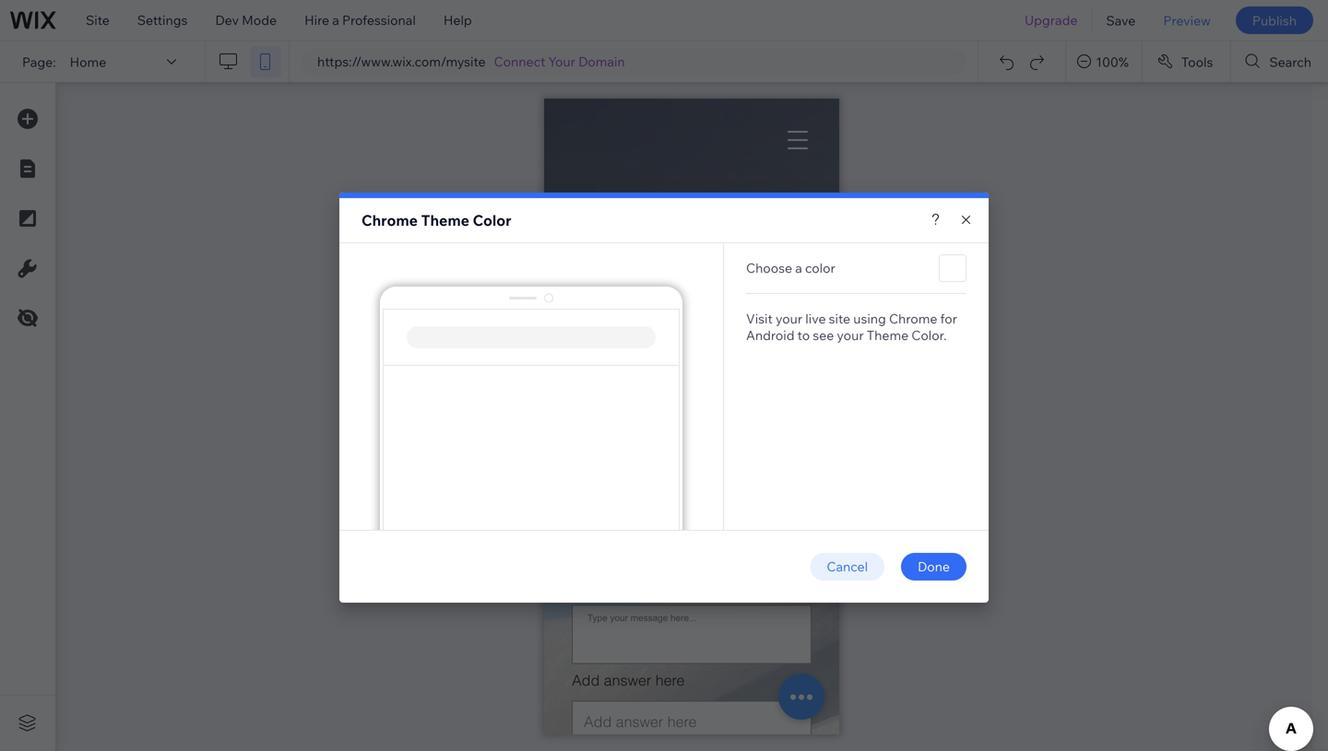 Task type: describe. For each thing, give the bounding box(es) containing it.
theme inside visit your live site using chrome for android to see your theme color.
[[867, 328, 909, 344]]

color
[[473, 211, 512, 230]]

hire a professional
[[305, 12, 416, 28]]

https://www.wix.com/mysite
[[317, 54, 486, 70]]

done button
[[901, 554, 967, 581]]

search button
[[1231, 42, 1329, 82]]

https://www.wix.com/mysite connect your domain
[[317, 54, 625, 70]]

choose a color
[[746, 260, 836, 276]]

100%
[[1096, 54, 1129, 70]]

preview
[[1164, 12, 1211, 28]]

visit
[[746, 311, 773, 327]]

tools button
[[1143, 42, 1230, 82]]

cancel
[[827, 559, 868, 575]]

domain
[[579, 54, 625, 70]]

site
[[829, 311, 851, 327]]

search
[[1270, 54, 1312, 70]]

hire
[[305, 12, 330, 28]]

dev
[[215, 12, 239, 28]]

chrome inside visit your live site using chrome for android to see your theme color.
[[889, 311, 938, 327]]

a for professional
[[332, 12, 339, 28]]

publish
[[1253, 12, 1297, 28]]

0 vertical spatial your
[[776, 311, 803, 327]]

to
[[798, 328, 810, 344]]

dev mode
[[215, 12, 277, 28]]

done
[[918, 559, 950, 575]]

visit your live site using chrome for android to see your theme color.
[[746, 311, 958, 344]]

chrome theme color
[[362, 211, 512, 230]]



Task type: vqa. For each thing, say whether or not it's contained in the screenshot.
the CMS
no



Task type: locate. For each thing, give the bounding box(es) containing it.
settings
[[137, 12, 188, 28]]

0 horizontal spatial chrome
[[362, 211, 418, 230]]

see
[[813, 328, 834, 344]]

your down site
[[837, 328, 864, 344]]

professional
[[342, 12, 416, 28]]

1 vertical spatial a
[[796, 260, 803, 276]]

a for color
[[796, 260, 803, 276]]

live
[[806, 311, 826, 327]]

1 vertical spatial theme
[[867, 328, 909, 344]]

1 horizontal spatial a
[[796, 260, 803, 276]]

cancel button
[[810, 554, 885, 581]]

theme left color
[[421, 211, 470, 230]]

theme
[[421, 211, 470, 230], [867, 328, 909, 344]]

1 vertical spatial chrome
[[889, 311, 938, 327]]

tools
[[1182, 54, 1214, 70]]

color.
[[912, 328, 947, 344]]

home
[[70, 54, 106, 70]]

0 vertical spatial chrome
[[362, 211, 418, 230]]

1 vertical spatial your
[[837, 328, 864, 344]]

save button
[[1093, 0, 1150, 41]]

your
[[549, 54, 576, 70]]

100% button
[[1067, 42, 1142, 82]]

android
[[746, 328, 795, 344]]

preview button
[[1150, 0, 1225, 41]]

a left color
[[796, 260, 803, 276]]

chrome
[[362, 211, 418, 230], [889, 311, 938, 327]]

publish button
[[1236, 6, 1314, 34]]

choose
[[746, 260, 793, 276]]

a
[[332, 12, 339, 28], [796, 260, 803, 276]]

for
[[941, 311, 958, 327]]

0 vertical spatial theme
[[421, 211, 470, 230]]

1 horizontal spatial your
[[837, 328, 864, 344]]

theme down using
[[867, 328, 909, 344]]

color
[[805, 260, 836, 276]]

a right "hire"
[[332, 12, 339, 28]]

1 horizontal spatial theme
[[867, 328, 909, 344]]

your
[[776, 311, 803, 327], [837, 328, 864, 344]]

your up to
[[776, 311, 803, 327]]

save
[[1107, 12, 1136, 28]]

using
[[854, 311, 887, 327]]

mode
[[242, 12, 277, 28]]

site
[[86, 12, 110, 28]]

0 horizontal spatial a
[[332, 12, 339, 28]]

0 vertical spatial a
[[332, 12, 339, 28]]

connect
[[494, 54, 546, 70]]

1 horizontal spatial chrome
[[889, 311, 938, 327]]

upgrade
[[1025, 12, 1078, 28]]

0 horizontal spatial theme
[[421, 211, 470, 230]]

help
[[444, 12, 472, 28]]

0 horizontal spatial your
[[776, 311, 803, 327]]



